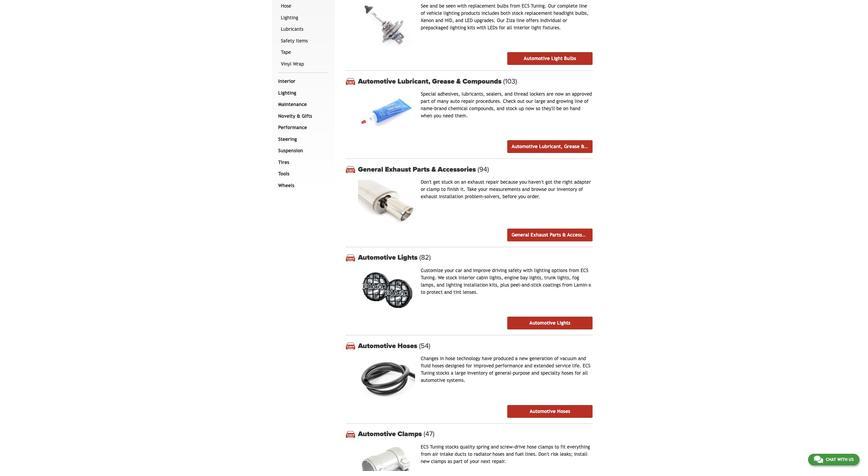 Task type: vqa. For each thing, say whether or not it's contained in the screenshot.
an inside the Special adhesives, lubricants, sealers, and thread lockers are now an approved part of many auto repair procedures. Check out our large and growing line of name-brand chemical compounds, and stock up now so they'll be on hand when you need them.
yes



Task type: locate. For each thing, give the bounding box(es) containing it.
of down the see
[[421, 10, 425, 16]]

hoses down in
[[432, 363, 444, 369]]

your up "problem-"
[[478, 187, 488, 192]]

automotive lights for 'automotive lights' link to the top
[[358, 254, 419, 262]]

0 vertical spatial or
[[563, 17, 567, 23]]

1 horizontal spatial tuning.
[[531, 3, 547, 8]]

0 vertical spatial stocks
[[436, 370, 449, 376]]

lubricants,
[[462, 91, 485, 97]]

performance
[[495, 363, 523, 369]]

0 horizontal spatial replacement
[[468, 3, 496, 8]]

1 horizontal spatial interior
[[514, 25, 530, 30]]

stocks inside ecs tuning stocks quality spring and screw-drive hose clamps to fit everything from air intake ducts to radiator hoses and fuel lines. don't risk leaks; install new clamps as part of your next repair.
[[445, 444, 459, 450]]

interior link
[[277, 76, 327, 87]]

stock down car
[[446, 275, 457, 280]]

from inside see and be seen with replacement bulbs from ecs tuning. our complete line of vehicle lighting products includes both stock replacement headlight bulbs, xenon and hid, and led upgrades. our ziza line offers individual or prepackaged lighting kits with leds for all interior light fixtures.
[[510, 3, 520, 8]]

be down growing
[[557, 106, 562, 111]]

lights, up stick
[[529, 275, 543, 280]]

inventory inside don't get stuck on an exhaust repair because you haven't got the right adapter or clamp to finish it. take your measurements and browse our inventory of exhaust installation problem-solvers, before you order.
[[557, 187, 577, 192]]

and up life.
[[578, 356, 586, 361]]

installation up lenses.
[[464, 282, 488, 288]]

out
[[518, 98, 525, 104]]

upgrades.
[[474, 17, 496, 23]]

0 vertical spatial your
[[478, 187, 488, 192]]

exhaust for the bottommost general exhaust parts & accessories link
[[531, 232, 548, 238]]

lighting down interior
[[278, 90, 296, 96]]

line right 'ziza'
[[517, 17, 525, 23]]

hose up lines.
[[527, 444, 537, 450]]

1 horizontal spatial a
[[515, 356, 518, 361]]

0 vertical spatial accessories
[[438, 165, 476, 174]]

part down ducts
[[454, 459, 463, 464]]

lockers
[[530, 91, 545, 97]]

with up bay
[[523, 268, 533, 273]]

don't left risk
[[539, 451, 549, 457]]

automotive clamps link
[[358, 430, 593, 438]]

1 horizontal spatial replacement
[[525, 10, 552, 16]]

finish
[[447, 187, 459, 192]]

don't inside ecs tuning stocks quality spring and screw-drive hose clamps to fit everything from air intake ducts to radiator hoses and fuel lines. don't risk leaks; install new clamps as part of your next repair.
[[539, 451, 549, 457]]

1 vertical spatial line
[[517, 17, 525, 23]]

1 vertical spatial parts
[[550, 232, 561, 238]]

1 vertical spatial on
[[454, 179, 460, 185]]

vehicle
[[427, 10, 442, 16]]

products
[[461, 10, 480, 16]]

0 horizontal spatial large
[[455, 370, 466, 376]]

new left as
[[421, 459, 430, 464]]

exhaust down clamp
[[421, 194, 438, 199]]

lighting inside general purpose subcategories element
[[281, 15, 298, 20]]

0 horizontal spatial lights
[[398, 254, 418, 262]]

1 horizontal spatial lights,
[[529, 275, 543, 280]]

hoses inside ecs tuning stocks quality spring and screw-drive hose clamps to fit everything from air intake ducts to radiator hoses and fuel lines. don't risk leaks; install new clamps as part of your next repair.
[[493, 451, 505, 457]]

lights for 'automotive lights' link to the top
[[398, 254, 418, 262]]

automotive hoses link
[[358, 342, 593, 350], [508, 405, 593, 418]]

0 vertical spatial parts
[[413, 165, 430, 174]]

items
[[296, 38, 308, 43]]

1 vertical spatial automotive lights
[[530, 320, 571, 326]]

1 vertical spatial replacement
[[525, 10, 552, 16]]

because
[[500, 179, 518, 185]]

novelty
[[278, 113, 295, 119]]

0 horizontal spatial an
[[461, 179, 466, 185]]

to down lamps,
[[421, 289, 425, 295]]

0 horizontal spatial a
[[451, 370, 453, 376]]

lighting up tint
[[446, 282, 462, 288]]

1 vertical spatial don't
[[539, 451, 549, 457]]

check
[[503, 98, 516, 104]]

ecs up offers
[[522, 3, 530, 8]]

0 horizontal spatial hose
[[445, 356, 455, 361]]

1 vertical spatial installation
[[464, 282, 488, 288]]

an inside special adhesives, lubricants, sealers, and thread lockers are now an approved part of many auto repair procedures. check out our large and growing line of name-brand chemical compounds, and stock up now so they'll be on hand when you need them.
[[565, 91, 571, 97]]

1 vertical spatial an
[[461, 179, 466, 185]]

of
[[421, 10, 425, 16], [431, 98, 436, 104], [584, 98, 589, 104], [579, 187, 583, 192], [554, 356, 559, 361], [489, 370, 494, 376], [464, 459, 468, 464]]

lighting link up lubricants
[[280, 12, 327, 24]]

of inside ecs tuning stocks quality spring and screw-drive hose clamps to fit everything from air intake ducts to radiator hoses and fuel lines. don't risk leaks; install new clamps as part of your next repair.
[[464, 459, 468, 464]]

tuning inside changes in hose technology have produced a new generation of vacuum and fluid hoses designed for improved performance and extended service life. ecs tuning stocks a large inventory of general-purpose and specialty hoses for all automotive systems.
[[421, 370, 435, 376]]

of down the approved
[[584, 98, 589, 104]]

0 horizontal spatial compounds
[[463, 77, 502, 85]]

part
[[421, 98, 430, 104], [454, 459, 463, 464]]

0 vertical spatial lighting
[[281, 15, 298, 20]]

for right leds
[[499, 25, 505, 30]]

1 vertical spatial compounds
[[586, 144, 612, 149]]

hoses up repair.
[[493, 451, 505, 457]]

our
[[526, 98, 533, 104], [548, 187, 555, 192]]

and up order.
[[522, 187, 530, 192]]

2 lights, from the left
[[529, 275, 543, 280]]

0 horizontal spatial clamps
[[431, 459, 446, 464]]

lights, up kits,
[[490, 275, 503, 280]]

maintenance link
[[277, 99, 327, 110]]

vacuum
[[560, 356, 577, 361]]

tuning. up lamps,
[[421, 275, 437, 280]]

stocks up intake
[[445, 444, 459, 450]]

you inside special adhesives, lubricants, sealers, and thread lockers are now an approved part of many auto repair procedures. check out our large and growing line of name-brand chemical compounds, and stock up now so they'll be on hand when you need them.
[[434, 113, 441, 118]]

and down are
[[547, 98, 555, 104]]

0 vertical spatial lubricant,
[[398, 77, 430, 85]]

we
[[438, 275, 445, 280]]

an up growing
[[565, 91, 571, 97]]

interior inside customize your car and improve driving safety with lighting options from ecs tuning. we stock interior cabin lights, engine bay lights, trunk lights, fog lamps, and lighting installation kits, plus peel-and-stick coatings from lamin-x to protect and tint lenses.
[[459, 275, 475, 280]]

protect
[[427, 289, 443, 295]]

2 vertical spatial for
[[575, 370, 581, 376]]

0 horizontal spatial automotive lights
[[358, 254, 419, 262]]

tuning. up offers
[[531, 3, 547, 8]]

with down upgrades.
[[477, 25, 486, 30]]

our down the both
[[497, 17, 505, 23]]

hose right in
[[445, 356, 455, 361]]

1 vertical spatial now
[[526, 106, 534, 111]]

for down technology
[[466, 363, 472, 369]]

0 horizontal spatial interior
[[459, 275, 475, 280]]

all inside see and be seen with replacement bulbs from ecs tuning. our complete line of vehicle lighting products includes both stock replacement headlight bulbs, xenon and hid, and led upgrades. our ziza line offers individual or prepackaged lighting kits with leds for all interior light fixtures.
[[507, 25, 512, 30]]

replacement up includes at the top
[[468, 3, 496, 8]]

automotive light bulbs link
[[508, 52, 593, 65]]

lighting
[[281, 15, 298, 20], [278, 90, 296, 96]]

you left haven't
[[519, 179, 527, 185]]

automotive hoses
[[358, 342, 419, 350], [530, 409, 570, 414]]

hose
[[445, 356, 455, 361], [527, 444, 537, 450]]

1 horizontal spatial parts
[[550, 232, 561, 238]]

hoses down service
[[562, 370, 573, 376]]

ecs up lamin- at the bottom right of page
[[581, 268, 589, 273]]

1 vertical spatial stocks
[[445, 444, 459, 450]]

1 vertical spatial exhaust
[[421, 194, 438, 199]]

grease
[[432, 77, 455, 85], [564, 144, 580, 149]]

take
[[467, 187, 477, 192]]

1 vertical spatial part
[[454, 459, 463, 464]]

on inside don't get stuck on an exhaust repair because you haven't got the right adapter or clamp to finish it. take your measurements and browse our inventory of exhaust installation problem-solvers, before you order.
[[454, 179, 460, 185]]

automotive
[[524, 56, 550, 61], [358, 77, 396, 85], [512, 144, 538, 149], [358, 254, 396, 262], [530, 320, 556, 326], [358, 342, 396, 350], [530, 409, 556, 414], [358, 430, 396, 438]]

our down "got"
[[548, 187, 555, 192]]

0 vertical spatial stock
[[512, 10, 523, 16]]

1 vertical spatial all
[[583, 370, 588, 376]]

be inside see and be seen with replacement bulbs from ecs tuning. our complete line of vehicle lighting products includes both stock replacement headlight bulbs, xenon and hid, and led upgrades. our ziza line offers individual or prepackaged lighting kits with leds for all interior light fixtures.
[[439, 3, 445, 8]]

automotive light bulbs thumbnail image image
[[358, 4, 415, 47]]

be left seen
[[439, 3, 445, 8]]

includes
[[482, 10, 499, 16]]

approved
[[572, 91, 592, 97]]

lubricant,
[[398, 77, 430, 85], [539, 144, 563, 149]]

for down life.
[[575, 370, 581, 376]]

2 vertical spatial stock
[[446, 275, 457, 280]]

or down headlight
[[563, 17, 567, 23]]

trunk
[[544, 275, 556, 280]]

2 horizontal spatial lights,
[[557, 275, 571, 280]]

0 vertical spatial inventory
[[557, 187, 577, 192]]

got
[[545, 179, 552, 185]]

1 horizontal spatial on
[[563, 106, 569, 111]]

1 vertical spatial automotive lights link
[[508, 317, 593, 330]]

right
[[562, 179, 573, 185]]

lighting link
[[280, 12, 327, 24], [277, 87, 327, 99]]

automotive lubricant, grease & compounds link
[[358, 77, 593, 85], [508, 140, 612, 153]]

an up the it. on the right top
[[461, 179, 466, 185]]

or left clamp
[[421, 187, 425, 192]]

stocks up automotive
[[436, 370, 449, 376]]

0 horizontal spatial don't
[[421, 179, 432, 185]]

automotive clamps
[[358, 430, 424, 438]]

2 vertical spatial you
[[518, 194, 526, 199]]

tires
[[278, 160, 289, 165]]

bay
[[520, 275, 528, 280]]

stock up 'ziza'
[[512, 10, 523, 16]]

lights, down options
[[557, 275, 571, 280]]

1 horizontal spatial new
[[519, 356, 528, 361]]

0 vertical spatial grease
[[432, 77, 455, 85]]

2 horizontal spatial hoses
[[562, 370, 573, 376]]

with left us
[[837, 457, 848, 462]]

our inside special adhesives, lubricants, sealers, and thread lockers are now an approved part of many auto repair procedures. check out our large and growing line of name-brand chemical compounds, and stock up now so they'll be on hand when you need them.
[[526, 98, 533, 104]]

0 horizontal spatial hoses
[[398, 342, 417, 350]]

on inside special adhesives, lubricants, sealers, and thread lockers are now an approved part of many auto repair procedures. check out our large and growing line of name-brand chemical compounds, and stock up now so they'll be on hand when you need them.
[[563, 106, 569, 111]]

1 vertical spatial automotive lubricant, grease & compounds
[[512, 144, 612, 149]]

inventory down right
[[557, 187, 577, 192]]

are
[[547, 91, 554, 97]]

tuning.
[[531, 3, 547, 8], [421, 275, 437, 280]]

and down extended
[[532, 370, 539, 376]]

large inside special adhesives, lubricants, sealers, and thread lockers are now an approved part of many auto repair procedures. check out our large and growing line of name-brand chemical compounds, and stock up now so they'll be on hand when you need them.
[[535, 98, 546, 104]]

0 horizontal spatial lubricant,
[[398, 77, 430, 85]]

with inside chat with us link
[[837, 457, 848, 462]]

3 lights, from the left
[[557, 275, 571, 280]]

extended
[[534, 363, 554, 369]]

2 vertical spatial line
[[575, 98, 583, 104]]

improved
[[474, 363, 494, 369]]

in
[[440, 356, 444, 361]]

1 vertical spatial new
[[421, 459, 430, 464]]

repair down lubricants,
[[461, 98, 474, 104]]

and right "spring"
[[491, 444, 499, 450]]

inventory inside changes in hose technology have produced a new generation of vacuum and fluid hoses designed for improved performance and extended service life. ecs tuning stocks a large inventory of general-purpose and specialty hoses for all automotive systems.
[[467, 370, 488, 376]]

a up the performance
[[515, 356, 518, 361]]

on up "finish" at the top of the page
[[454, 179, 460, 185]]

to inside customize your car and improve driving safety with lighting options from ecs tuning. we stock interior cabin lights, engine bay lights, trunk lights, fog lamps, and lighting installation kits, plus peel-and-stick coatings from lamin-x to protect and tint lenses.
[[421, 289, 425, 295]]

your
[[478, 187, 488, 192], [445, 268, 454, 273], [470, 459, 479, 464]]

1 horizontal spatial lubricant,
[[539, 144, 563, 149]]

of up service
[[554, 356, 559, 361]]

1 vertical spatial tuning.
[[421, 275, 437, 280]]

1 horizontal spatial our
[[548, 3, 556, 8]]

automotive lights for the bottom 'automotive lights' link
[[530, 320, 571, 326]]

1 vertical spatial repair
[[486, 179, 499, 185]]

1 vertical spatial interior
[[459, 275, 475, 280]]

inventory
[[557, 187, 577, 192], [467, 370, 488, 376]]

part up name-
[[421, 98, 430, 104]]

steering
[[278, 136, 297, 142]]

1 horizontal spatial general exhaust parts & accessories
[[512, 232, 593, 238]]

kits
[[468, 25, 475, 30]]

replacement up offers
[[525, 10, 552, 16]]

0 vertical spatial lights
[[398, 254, 418, 262]]

an inside don't get stuck on an exhaust repair because you haven't got the right adapter or clamp to finish it. take your measurements and browse our inventory of exhaust installation problem-solvers, before you order.
[[461, 179, 466, 185]]

with
[[457, 3, 467, 8], [477, 25, 486, 30], [523, 268, 533, 273], [837, 457, 848, 462]]

lighting link up "maintenance" on the top left
[[277, 87, 327, 99]]

tint
[[454, 289, 461, 295]]

1 horizontal spatial don't
[[539, 451, 549, 457]]

prepackaged
[[421, 25, 448, 30]]

line up bulbs,
[[579, 3, 587, 8]]

0 horizontal spatial inventory
[[467, 370, 488, 376]]

repair up the measurements
[[486, 179, 499, 185]]

1 horizontal spatial for
[[499, 25, 505, 30]]

interior down car
[[459, 275, 475, 280]]

systems.
[[447, 378, 465, 383]]

you left order.
[[518, 194, 526, 199]]

our up headlight
[[548, 3, 556, 8]]

ziza
[[506, 17, 515, 23]]

interior down offers
[[514, 25, 530, 30]]

now up growing
[[555, 91, 564, 97]]

automotive lubricant, grease & compounds thumbnail image image
[[358, 92, 415, 135]]

1 vertical spatial your
[[445, 268, 454, 273]]

your left car
[[445, 268, 454, 273]]

0 vertical spatial part
[[421, 98, 430, 104]]

ecs inside changes in hose technology have produced a new generation of vacuum and fluid hoses designed for improved performance and extended service life. ecs tuning stocks a large inventory of general-purpose and specialty hoses for all automotive systems.
[[583, 363, 591, 369]]

of inside see and be seen with replacement bulbs from ecs tuning. our complete line of vehicle lighting products includes both stock replacement headlight bulbs, xenon and hid, and led upgrades. our ziza line offers individual or prepackaged lighting kits with leds for all interior light fixtures.
[[421, 10, 425, 16]]

ecs down clamps
[[421, 444, 429, 450]]

exhaust
[[385, 165, 411, 174], [531, 232, 548, 238]]

0 vertical spatial new
[[519, 356, 528, 361]]

stocks
[[436, 370, 449, 376], [445, 444, 459, 450]]

1 horizontal spatial repair
[[486, 179, 499, 185]]

improve
[[473, 268, 491, 273]]

don't up clamp
[[421, 179, 432, 185]]

and right car
[[464, 268, 472, 273]]

general
[[358, 165, 383, 174], [512, 232, 529, 238]]

tuning down fluid
[[421, 370, 435, 376]]

0 vertical spatial automotive lubricant, grease & compounds link
[[358, 77, 593, 85]]

0 horizontal spatial part
[[421, 98, 430, 104]]

lenses.
[[463, 289, 478, 295]]

steering link
[[277, 134, 327, 145]]

1 vertical spatial be
[[557, 106, 562, 111]]

drive
[[515, 444, 525, 450]]

or
[[563, 17, 567, 23], [421, 187, 425, 192]]

life.
[[572, 363, 581, 369]]

on
[[563, 106, 569, 111], [454, 179, 460, 185]]

0 horizontal spatial exhaust
[[385, 165, 411, 174]]

of down ducts
[[464, 459, 468, 464]]

installation down "finish" at the top of the page
[[439, 194, 463, 199]]

from up the both
[[510, 3, 520, 8]]

ecs inside see and be seen with replacement bulbs from ecs tuning. our complete line of vehicle lighting products includes both stock replacement headlight bulbs, xenon and hid, and led upgrades. our ziza line offers individual or prepackaged lighting kits with leds for all interior light fixtures.
[[522, 3, 530, 8]]

0 vertical spatial automotive lights link
[[358, 254, 593, 262]]

1 horizontal spatial our
[[548, 187, 555, 192]]

0 vertical spatial interior
[[514, 25, 530, 30]]

x
[[589, 282, 591, 288]]

parts
[[413, 165, 430, 174], [550, 232, 561, 238]]

1 vertical spatial large
[[455, 370, 466, 376]]

bulbs,
[[575, 10, 589, 16]]

0 horizontal spatial or
[[421, 187, 425, 192]]

1 vertical spatial stock
[[506, 106, 517, 111]]

and down check
[[497, 106, 505, 111]]

stock
[[512, 10, 523, 16], [506, 106, 517, 111], [446, 275, 457, 280]]

0 vertical spatial now
[[555, 91, 564, 97]]

engine
[[505, 275, 519, 280]]

grease for topmost automotive lubricant, grease & compounds link
[[432, 77, 455, 85]]

new up purpose
[[519, 356, 528, 361]]

performance
[[278, 125, 307, 130]]

exhaust up take
[[468, 179, 485, 185]]

your inside customize your car and improve driving safety with lighting options from ecs tuning. we stock interior cabin lights, engine bay lights, trunk lights, fog lamps, and lighting installation kits, plus peel-and-stick coatings from lamin-x to protect and tint lenses.
[[445, 268, 454, 273]]

lighting up lubricants
[[281, 15, 298, 20]]

quality
[[460, 444, 475, 450]]

1 horizontal spatial hoses
[[493, 451, 505, 457]]

replacement
[[468, 3, 496, 8], [525, 10, 552, 16]]

ecs right life.
[[583, 363, 591, 369]]

part inside special adhesives, lubricants, sealers, and thread lockers are now an approved part of many auto repair procedures. check out our large and growing line of name-brand chemical compounds, and stock up now so they'll be on hand when you need them.
[[421, 98, 430, 104]]

1 vertical spatial or
[[421, 187, 425, 192]]

your inside ecs tuning stocks quality spring and screw-drive hose clamps to fit everything from air intake ducts to radiator hoses and fuel lines. don't risk leaks; install new clamps as part of your next repair.
[[470, 459, 479, 464]]

0 vertical spatial our
[[526, 98, 533, 104]]

clamps down air
[[431, 459, 446, 464]]

all inside changes in hose technology have produced a new generation of vacuum and fluid hoses designed for improved performance and extended service life. ecs tuning stocks a large inventory of general-purpose and specialty hoses for all automotive systems.
[[583, 370, 588, 376]]

new inside changes in hose technology have produced a new generation of vacuum and fluid hoses designed for improved performance and extended service life. ecs tuning stocks a large inventory of general-purpose and specialty hoses for all automotive systems.
[[519, 356, 528, 361]]

grease inside automotive lubricant, grease & compounds link
[[564, 144, 580, 149]]

for inside see and be seen with replacement bulbs from ecs tuning. our complete line of vehicle lighting products includes both stock replacement headlight bulbs, xenon and hid, and led upgrades. our ziza line offers individual or prepackaged lighting kits with leds for all interior light fixtures.
[[499, 25, 505, 30]]

tuning up air
[[430, 444, 444, 450]]

sealers,
[[486, 91, 503, 97]]

from down fog
[[562, 282, 573, 288]]

1 horizontal spatial hose
[[527, 444, 537, 450]]

all
[[507, 25, 512, 30], [583, 370, 588, 376]]

tuning
[[421, 370, 435, 376], [430, 444, 444, 450]]

and up purpose
[[525, 363, 532, 369]]

line down the approved
[[575, 98, 583, 104]]

stock down check
[[506, 106, 517, 111]]

to down the stuck
[[441, 187, 446, 192]]

be inside special adhesives, lubricants, sealers, and thread lockers are now an approved part of many auto repair procedures. check out our large and growing line of name-brand chemical compounds, and stock up now so they'll be on hand when you need them.
[[557, 106, 562, 111]]

repair
[[461, 98, 474, 104], [486, 179, 499, 185]]



Task type: describe. For each thing, give the bounding box(es) containing it.
tuning inside ecs tuning stocks quality spring and screw-drive hose clamps to fit everything from air intake ducts to radiator hoses and fuel lines. don't risk leaks; install new clamps as part of your next repair.
[[430, 444, 444, 450]]

interior
[[278, 79, 295, 84]]

produced
[[494, 356, 514, 361]]

0 vertical spatial our
[[548, 3, 556, 8]]

automotive hoses thumbnail image image
[[358, 357, 415, 400]]

bulbs
[[497, 3, 509, 8]]

from up fog
[[569, 268, 579, 273]]

wheels
[[278, 183, 294, 188]]

plus
[[500, 282, 509, 288]]

1 lights, from the left
[[490, 275, 503, 280]]

0 horizontal spatial general
[[358, 165, 383, 174]]

1 vertical spatial accessories
[[567, 232, 593, 238]]

interior inside see and be seen with replacement bulbs from ecs tuning. our complete line of vehicle lighting products includes both stock replacement headlight bulbs, xenon and hid, and led upgrades. our ziza line offers individual or prepackaged lighting kits with leds for all interior light fixtures.
[[514, 25, 530, 30]]

changes in hose technology have produced a new generation of vacuum and fluid hoses designed for improved performance and extended service life. ecs tuning stocks a large inventory of general-purpose and specialty hoses for all automotive systems.
[[421, 356, 591, 383]]

seen
[[446, 3, 456, 8]]

fit
[[561, 444, 566, 450]]

0 vertical spatial line
[[579, 3, 587, 8]]

when
[[421, 113, 432, 118]]

2 horizontal spatial for
[[575, 370, 581, 376]]

1 vertical spatial general exhaust parts & accessories link
[[508, 229, 593, 241]]

0 vertical spatial hoses
[[398, 342, 417, 350]]

adhesives,
[[438, 91, 460, 97]]

car
[[456, 268, 462, 273]]

suspension link
[[277, 145, 327, 157]]

both
[[501, 10, 511, 16]]

1 vertical spatial lighting
[[278, 90, 296, 96]]

stock inside special adhesives, lubricants, sealers, and thread lockers are now an approved part of many auto repair procedures. check out our large and growing line of name-brand chemical compounds, and stock up now so they'll be on hand when you need them.
[[506, 106, 517, 111]]

fluid
[[421, 363, 431, 369]]

many
[[437, 98, 449, 104]]

and up vehicle
[[430, 3, 438, 8]]

and up prepackaged
[[435, 17, 443, 23]]

special
[[421, 91, 436, 97]]

automotive light bulbs
[[524, 56, 576, 61]]

and left tint
[[444, 289, 452, 295]]

stock inside customize your car and improve driving safety with lighting options from ecs tuning. we stock interior cabin lights, engine bay lights, trunk lights, fog lamps, and lighting installation kits, plus peel-and-stick coatings from lamin-x to protect and tint lenses.
[[446, 275, 457, 280]]

repair inside don't get stuck on an exhaust repair because you haven't got the right adapter or clamp to finish it. take your measurements and browse our inventory of exhaust installation problem-solvers, before you order.
[[486, 179, 499, 185]]

0 vertical spatial compounds
[[463, 77, 502, 85]]

order.
[[527, 194, 540, 199]]

1 vertical spatial a
[[451, 370, 453, 376]]

see and be seen with replacement bulbs from ecs tuning. our complete line of vehicle lighting products includes both stock replacement headlight bulbs, xenon and hid, and led upgrades. our ziza line offers individual or prepackaged lighting kits with leds for all interior light fixtures.
[[421, 3, 589, 30]]

specialty
[[541, 370, 560, 376]]

exhaust for top general exhaust parts & accessories link
[[385, 165, 411, 174]]

0 vertical spatial general exhaust parts & accessories link
[[358, 165, 593, 174]]

hose inside ecs tuning stocks quality spring and screw-drive hose clamps to fit everything from air intake ducts to radiator hoses and fuel lines. don't risk leaks; install new clamps as part of your next repair.
[[527, 444, 537, 450]]

0 horizontal spatial general exhaust parts & accessories
[[358, 165, 478, 174]]

vinyl wrap
[[281, 61, 304, 67]]

up
[[519, 106, 524, 111]]

lamin-
[[574, 282, 589, 288]]

stock inside see and be seen with replacement bulbs from ecs tuning. our complete line of vehicle lighting products includes both stock replacement headlight bulbs, xenon and hid, and led upgrades. our ziza line offers individual or prepackaged lighting kits with leds for all interior light fixtures.
[[512, 10, 523, 16]]

thread
[[514, 91, 528, 97]]

ducts
[[455, 451, 466, 457]]

0 vertical spatial lighting link
[[280, 12, 327, 24]]

of down special
[[431, 98, 436, 104]]

led
[[465, 17, 473, 23]]

ecs inside ecs tuning stocks quality spring and screw-drive hose clamps to fit everything from air intake ducts to radiator hoses and fuel lines. don't risk leaks; install new clamps as part of your next repair.
[[421, 444, 429, 450]]

intake
[[440, 451, 453, 457]]

0 vertical spatial automotive hoses
[[358, 342, 419, 350]]

lighting up trunk
[[534, 268, 550, 273]]

compounds,
[[469, 106, 495, 111]]

1 horizontal spatial now
[[555, 91, 564, 97]]

hose inside changes in hose technology have produced a new generation of vacuum and fluid hoses designed for improved performance and extended service life. ecs tuning stocks a large inventory of general-purpose and specialty hoses for all automotive systems.
[[445, 356, 455, 361]]

1 horizontal spatial general
[[512, 232, 529, 238]]

part inside ecs tuning stocks quality spring and screw-drive hose clamps to fit everything from air intake ducts to radiator hoses and fuel lines. don't risk leaks; install new clamps as part of your next repair.
[[454, 459, 463, 464]]

tools
[[278, 171, 290, 177]]

1 horizontal spatial clamps
[[538, 444, 553, 450]]

to left fit
[[555, 444, 559, 450]]

tuning. inside see and be seen with replacement bulbs from ecs tuning. our complete line of vehicle lighting products includes both stock replacement headlight bulbs, xenon and hid, and led upgrades. our ziza line offers individual or prepackaged lighting kits with leds for all interior light fixtures.
[[531, 3, 547, 8]]

1 horizontal spatial hoses
[[557, 409, 570, 414]]

1 vertical spatial general exhaust parts & accessories
[[512, 232, 593, 238]]

of down improved
[[489, 370, 494, 376]]

1 vertical spatial clamps
[[431, 459, 446, 464]]

chemical
[[448, 106, 468, 111]]

problem-
[[465, 194, 485, 199]]

automotive
[[421, 378, 445, 383]]

lights for the bottom 'automotive lights' link
[[557, 320, 571, 326]]

designed
[[445, 363, 465, 369]]

new inside ecs tuning stocks quality spring and screw-drive hose clamps to fit everything from air intake ducts to radiator hoses and fuel lines. don't risk leaks; install new clamps as part of your next repair.
[[421, 459, 430, 464]]

your inside don't get stuck on an exhaust repair because you haven't got the right adapter or clamp to finish it. take your measurements and browse our inventory of exhaust installation problem-solvers, before you order.
[[478, 187, 488, 192]]

wheels link
[[277, 180, 327, 191]]

automotive lights thumbnail image image
[[358, 268, 415, 311]]

customize your car and improve driving safety with lighting options from ecs tuning. we stock interior cabin lights, engine bay lights, trunk lights, fog lamps, and lighting installation kits, plus peel-and-stick coatings from lamin-x to protect and tint lenses.
[[421, 268, 591, 295]]

stick
[[531, 282, 542, 288]]

service
[[556, 363, 571, 369]]

kits,
[[490, 282, 499, 288]]

1 vertical spatial our
[[497, 17, 505, 23]]

lubricants link
[[280, 24, 327, 35]]

0 horizontal spatial hoses
[[432, 363, 444, 369]]

before
[[503, 194, 517, 199]]

complete
[[557, 3, 578, 8]]

hid,
[[445, 17, 454, 23]]

vinyl
[[281, 61, 292, 67]]

grease for automotive lubricant, grease & compounds link to the bottom
[[564, 144, 580, 149]]

don't inside don't get stuck on an exhaust repair because you haven't got the right adapter or clamp to finish it. take your measurements and browse our inventory of exhaust installation problem-solvers, before you order.
[[421, 179, 432, 185]]

or inside see and be seen with replacement bulbs from ecs tuning. our complete line of vehicle lighting products includes both stock replacement headlight bulbs, xenon and hid, and led upgrades. our ziza line offers individual or prepackaged lighting kits with leds for all interior light fixtures.
[[563, 17, 567, 23]]

light
[[551, 56, 563, 61]]

to down quality
[[468, 451, 472, 457]]

driving
[[492, 268, 507, 273]]

0 horizontal spatial for
[[466, 363, 472, 369]]

individual
[[540, 17, 561, 23]]

chat
[[826, 457, 836, 462]]

procedures.
[[476, 98, 502, 104]]

adapter
[[574, 179, 591, 185]]

0 horizontal spatial exhaust
[[421, 194, 438, 199]]

or inside don't get stuck on an exhaust repair because you haven't got the right adapter or clamp to finish it. take your measurements and browse our inventory of exhaust installation problem-solvers, before you order.
[[421, 187, 425, 192]]

light
[[531, 25, 541, 30]]

1 horizontal spatial automotive lubricant, grease & compounds
[[512, 144, 612, 149]]

0 horizontal spatial automotive lubricant, grease & compounds
[[358, 77, 503, 85]]

install
[[574, 451, 588, 457]]

1 vertical spatial automotive lubricant, grease & compounds link
[[508, 140, 612, 153]]

browse
[[531, 187, 547, 192]]

with inside customize your car and improve driving safety with lighting options from ecs tuning. we stock interior cabin lights, engine bay lights, trunk lights, fog lamps, and lighting installation kits, plus peel-and-stick coatings from lamin-x to protect and tint lenses.
[[523, 268, 533, 273]]

wrap
[[293, 61, 304, 67]]

ecs tuning stocks quality spring and screw-drive hose clamps to fit everything from air intake ducts to radiator hoses and fuel lines. don't risk leaks; install new clamps as part of your next repair.
[[421, 444, 590, 464]]

vinyl wrap link
[[280, 58, 327, 70]]

fog
[[572, 275, 579, 280]]

from inside ecs tuning stocks quality spring and screw-drive hose clamps to fit everything from air intake ducts to radiator hoses and fuel lines. don't risk leaks; install new clamps as part of your next repair.
[[421, 451, 431, 457]]

1 vertical spatial you
[[519, 179, 527, 185]]

large inside changes in hose technology have produced a new generation of vacuum and fluid hoses designed for improved performance and extended service life. ecs tuning stocks a large inventory of general-purpose and specialty hoses for all automotive systems.
[[455, 370, 466, 376]]

performance link
[[277, 122, 327, 134]]

0 horizontal spatial parts
[[413, 165, 430, 174]]

general purpose subcategories element
[[278, 0, 328, 73]]

tires link
[[277, 157, 327, 168]]

1 vertical spatial automotive hoses link
[[508, 405, 593, 418]]

lamps,
[[421, 282, 435, 288]]

lighting down seen
[[444, 10, 460, 16]]

installation inside customize your car and improve driving safety with lighting options from ecs tuning. we stock interior cabin lights, engine bay lights, trunk lights, fog lamps, and lighting installation kits, plus peel-and-stick coatings from lamin-x to protect and tint lenses.
[[464, 282, 488, 288]]

clamps
[[398, 430, 422, 438]]

and down screw-
[[506, 451, 514, 457]]

measurements
[[489, 187, 521, 192]]

screw-
[[500, 444, 515, 450]]

it.
[[460, 187, 466, 192]]

gifts
[[302, 113, 312, 119]]

lighting down hid,
[[450, 25, 466, 30]]

risk
[[551, 451, 559, 457]]

chat with us link
[[808, 454, 860, 466]]

xenon
[[421, 17, 434, 23]]

safety
[[508, 268, 522, 273]]

special adhesives, lubricants, sealers, and thread lockers are now an approved part of many auto repair procedures. check out our large and growing line of name-brand chemical compounds, and stock up now so they'll be on hand when you need them.
[[421, 91, 592, 118]]

stocks inside changes in hose technology have produced a new generation of vacuum and fluid hoses designed for improved performance and extended service life. ecs tuning stocks a large inventory of general-purpose and specialty hoses for all automotive systems.
[[436, 370, 449, 376]]

our inside don't get stuck on an exhaust repair because you haven't got the right adapter or clamp to finish it. take your measurements and browse our inventory of exhaust installation problem-solvers, before you order.
[[548, 187, 555, 192]]

of inside don't get stuck on an exhaust repair because you haven't got the right adapter or clamp to finish it. take your measurements and browse our inventory of exhaust installation problem-solvers, before you order.
[[579, 187, 583, 192]]

general exhaust parts & accessories thumbnail image image
[[358, 180, 415, 223]]

0 vertical spatial replacement
[[468, 3, 496, 8]]

with right seen
[[457, 3, 467, 8]]

1 vertical spatial lubricant,
[[539, 144, 563, 149]]

lines.
[[525, 451, 537, 457]]

1 vertical spatial lighting link
[[277, 87, 327, 99]]

fixtures.
[[543, 25, 561, 30]]

and left led
[[456, 17, 463, 23]]

and inside don't get stuck on an exhaust repair because you haven't got the right adapter or clamp to finish it. take your measurements and browse our inventory of exhaust installation problem-solvers, before you order.
[[522, 187, 530, 192]]

to inside don't get stuck on an exhaust repair because you haven't got the right adapter or clamp to finish it. take your measurements and browse our inventory of exhaust installation problem-solvers, before you order.
[[441, 187, 446, 192]]

hose
[[281, 3, 291, 9]]

stuck
[[442, 179, 453, 185]]

ecs inside customize your car and improve driving safety with lighting options from ecs tuning. we stock interior cabin lights, engine bay lights, trunk lights, fog lamps, and lighting installation kits, plus peel-and-stick coatings from lamin-x to protect and tint lenses.
[[581, 268, 589, 273]]

purpose
[[513, 370, 530, 376]]

automotive clamps thumbnail image image
[[358, 445, 415, 471]]

the
[[554, 179, 561, 185]]

generation
[[530, 356, 553, 361]]

customize
[[421, 268, 443, 273]]

line inside special adhesives, lubricants, sealers, and thread lockers are now an approved part of many auto repair procedures. check out our large and growing line of name-brand chemical compounds, and stock up now so they'll be on hand when you need them.
[[575, 98, 583, 104]]

installation inside don't get stuck on an exhaust repair because you haven't got the right adapter or clamp to finish it. take your measurements and browse our inventory of exhaust installation problem-solvers, before you order.
[[439, 194, 463, 199]]

and down we
[[437, 282, 445, 288]]

safety
[[281, 38, 295, 43]]

comments image
[[814, 455, 823, 464]]

1 horizontal spatial exhaust
[[468, 179, 485, 185]]

spring
[[477, 444, 490, 450]]

tuning. inside customize your car and improve driving safety with lighting options from ecs tuning. we stock interior cabin lights, engine bay lights, trunk lights, fog lamps, and lighting installation kits, plus peel-and-stick coatings from lamin-x to protect and tint lenses.
[[421, 275, 437, 280]]

1 horizontal spatial automotive hoses
[[530, 409, 570, 414]]

and up check
[[505, 91, 513, 97]]

them.
[[455, 113, 468, 118]]

hand
[[570, 106, 581, 111]]

have
[[482, 356, 492, 361]]

general-
[[495, 370, 513, 376]]

0 vertical spatial automotive hoses link
[[358, 342, 593, 350]]

repair inside special adhesives, lubricants, sealers, and thread lockers are now an approved part of many auto repair procedures. check out our large and growing line of name-brand chemical compounds, and stock up now so they'll be on hand when you need them.
[[461, 98, 474, 104]]



